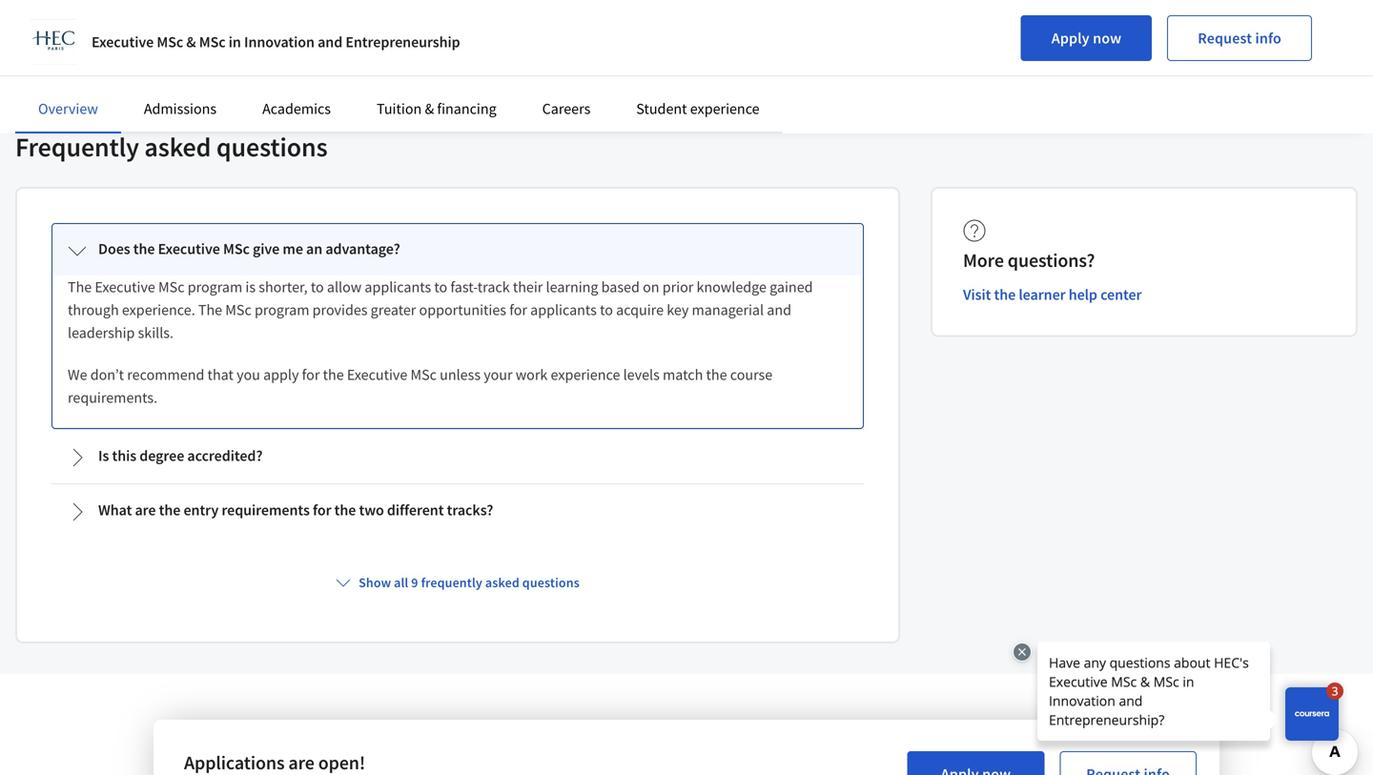 Task type: vqa. For each thing, say whether or not it's contained in the screenshot.
Is This Degree Accredited? dropdown button
yes



Task type: locate. For each thing, give the bounding box(es) containing it.
0 horizontal spatial &
[[186, 32, 196, 52]]

0 horizontal spatial asked
[[144, 130, 211, 164]]

0 horizontal spatial questions
[[216, 130, 328, 164]]

request info
[[1198, 29, 1282, 48]]

1 horizontal spatial the
[[198, 301, 222, 320]]

applicants up greater
[[365, 278, 431, 297]]

skills.
[[138, 324, 174, 343]]

the
[[68, 278, 92, 297], [198, 301, 222, 320]]

show
[[359, 574, 391, 592]]

to left fast-
[[434, 278, 448, 297]]

for inside dropdown button
[[313, 501, 332, 520]]

track
[[478, 278, 510, 297]]

for left two
[[313, 501, 332, 520]]

applicants
[[365, 278, 431, 297], [531, 301, 597, 320]]

0 vertical spatial applicants
[[365, 278, 431, 297]]

what are the entry requirements for the two different tracks?
[[98, 501, 493, 520]]

asked
[[144, 130, 211, 164], [485, 574, 520, 592]]

1 horizontal spatial to
[[434, 278, 448, 297]]

course
[[38, 47, 77, 65]]

1 horizontal spatial are
[[288, 751, 315, 775]]

financing
[[437, 99, 497, 118]]

1 horizontal spatial applicants
[[531, 301, 597, 320]]

1 horizontal spatial questions
[[523, 574, 580, 592]]

more
[[964, 249, 1004, 273]]

gained
[[770, 278, 813, 297]]

questions
[[216, 130, 328, 164], [523, 574, 580, 592]]

request
[[1198, 29, 1253, 48]]

advantage?
[[326, 240, 400, 259]]

careers link
[[542, 99, 591, 118]]

executive up experience.
[[158, 240, 220, 259]]

0 vertical spatial program
[[188, 278, 243, 297]]

help
[[1069, 285, 1098, 305]]

work
[[516, 366, 548, 385]]

and down gained
[[767, 301, 792, 320]]

innovation
[[244, 32, 315, 52]]

visit
[[964, 285, 992, 305]]

to left 'allow' in the left top of the page
[[311, 278, 324, 297]]

0 vertical spatial asked
[[144, 130, 211, 164]]

2 vertical spatial for
[[313, 501, 332, 520]]

the left two
[[334, 501, 356, 520]]

1 vertical spatial are
[[288, 751, 315, 775]]

msc
[[157, 32, 183, 52], [199, 32, 226, 52], [223, 240, 250, 259], [158, 278, 185, 297], [225, 301, 252, 320], [411, 366, 437, 385]]

0 horizontal spatial and
[[318, 32, 343, 52]]

recommend
[[127, 366, 204, 385]]

more questions?
[[964, 249, 1095, 273]]

asked right frequently
[[485, 574, 520, 592]]

applications are open!
[[184, 751, 365, 775]]

levels
[[623, 366, 660, 385]]

1 horizontal spatial experience
[[690, 99, 760, 118]]

that
[[208, 366, 234, 385]]

are inside dropdown button
[[135, 501, 156, 520]]

does the executive msc give me an advantage? button
[[52, 224, 863, 276]]

0 vertical spatial are
[[135, 501, 156, 520]]

1 vertical spatial for
[[302, 366, 320, 385]]

program left is
[[188, 278, 243, 297]]

0 horizontal spatial program
[[188, 278, 243, 297]]

0 vertical spatial the
[[68, 278, 92, 297]]

acquire
[[616, 301, 664, 320]]

tuition & financing link
[[377, 99, 497, 118]]

are right what
[[135, 501, 156, 520]]

· course
[[32, 47, 77, 65]]

fast-
[[451, 278, 478, 297]]

asked inside dropdown button
[[485, 574, 520, 592]]

the right experience.
[[198, 301, 222, 320]]

executive inside 'we don't recommend that you apply for the executive msc unless your work experience levels match the course requirements.'
[[347, 366, 408, 385]]

frequently
[[15, 130, 139, 164]]

give
[[253, 240, 280, 259]]

in
[[229, 32, 241, 52]]

1 vertical spatial experience
[[551, 366, 620, 385]]

asked down admissions
[[144, 130, 211, 164]]

the right apply
[[323, 366, 344, 385]]

1 vertical spatial and
[[767, 301, 792, 320]]

the right match
[[706, 366, 727, 385]]

0 horizontal spatial experience
[[551, 366, 620, 385]]

executive down greater
[[347, 366, 408, 385]]

greater
[[371, 301, 416, 320]]

applicants down the learning at the left top
[[531, 301, 597, 320]]

through
[[68, 301, 119, 320]]

learner
[[1019, 285, 1066, 305]]

are for open!
[[288, 751, 315, 775]]

1 vertical spatial program
[[255, 301, 310, 320]]

experience right student
[[690, 99, 760, 118]]

1 vertical spatial the
[[198, 301, 222, 320]]

1 horizontal spatial and
[[767, 301, 792, 320]]

for
[[510, 301, 527, 320], [302, 366, 320, 385], [313, 501, 332, 520]]

& right tuition
[[425, 99, 434, 118]]

msc inside dropdown button
[[223, 240, 250, 259]]

student experience link
[[637, 99, 760, 118]]

1 vertical spatial questions
[[523, 574, 580, 592]]

1 horizontal spatial program
[[255, 301, 310, 320]]

& left in
[[186, 32, 196, 52]]

program down the shorter,
[[255, 301, 310, 320]]

0 vertical spatial &
[[186, 32, 196, 52]]

1 vertical spatial &
[[425, 99, 434, 118]]

experience inside 'we don't recommend that you apply for the executive msc unless your work experience levels match the course requirements.'
[[551, 366, 620, 385]]

executive up through
[[95, 278, 155, 297]]

degree
[[139, 447, 184, 466]]

to down the based at left
[[600, 301, 613, 320]]

allow
[[327, 278, 362, 297]]

program
[[188, 278, 243, 297], [255, 301, 310, 320]]

this
[[112, 447, 136, 466]]

and right innovation at the top left of the page
[[318, 32, 343, 52]]

0 vertical spatial questions
[[216, 130, 328, 164]]

1 vertical spatial asked
[[485, 574, 520, 592]]

to
[[311, 278, 324, 297], [434, 278, 448, 297], [600, 301, 613, 320]]

tracks?
[[447, 501, 493, 520]]

experience.
[[122, 301, 195, 320]]

visit the learner help center
[[964, 285, 1142, 305]]

and
[[318, 32, 343, 52], [767, 301, 792, 320]]

entry
[[184, 501, 219, 520]]

for down "their"
[[510, 301, 527, 320]]

overview
[[38, 99, 98, 118]]

1 vertical spatial applicants
[[531, 301, 597, 320]]

0 horizontal spatial are
[[135, 501, 156, 520]]

experience right work
[[551, 366, 620, 385]]

executive inside dropdown button
[[158, 240, 220, 259]]

hec paris logo image
[[31, 19, 76, 65]]

0 horizontal spatial the
[[68, 278, 92, 297]]

center
[[1101, 285, 1142, 305]]

executive inside the executive msc program is shorter, to allow applicants to fast-track their learning based on prior knowledge gained through experience. the msc program provides greater opportunities for applicants to acquire key managerial and leadership skills.
[[95, 278, 155, 297]]

the up through
[[68, 278, 92, 297]]

careers
[[542, 99, 591, 118]]

1 horizontal spatial asked
[[485, 574, 520, 592]]

for right apply
[[302, 366, 320, 385]]

you
[[237, 366, 260, 385]]

2 horizontal spatial to
[[600, 301, 613, 320]]

frequently
[[421, 574, 483, 592]]

msc inside 'we don't recommend that you apply for the executive msc unless your work experience levels match the course requirements.'
[[411, 366, 437, 385]]

the
[[133, 240, 155, 259], [995, 285, 1016, 305], [323, 366, 344, 385], [706, 366, 727, 385], [159, 501, 181, 520], [334, 501, 356, 520]]

executive
[[92, 32, 154, 52], [158, 240, 220, 259], [95, 278, 155, 297], [347, 366, 408, 385]]

are left open!
[[288, 751, 315, 775]]

student
[[637, 99, 687, 118]]

course
[[730, 366, 773, 385]]

and inside the executive msc program is shorter, to allow applicants to fast-track their learning based on prior knowledge gained through experience. the msc program provides greater opportunities for applicants to acquire key managerial and leadership skills.
[[767, 301, 792, 320]]

their
[[513, 278, 543, 297]]

questions inside dropdown button
[[523, 574, 580, 592]]

0 vertical spatial for
[[510, 301, 527, 320]]



Task type: describe. For each thing, give the bounding box(es) containing it.
collapsed list
[[48, 220, 868, 543]]

knowledge
[[697, 278, 767, 297]]

0 vertical spatial and
[[318, 32, 343, 52]]

request info button
[[1168, 15, 1313, 61]]

for inside the executive msc program is shorter, to allow applicants to fast-track their learning based on prior knowledge gained through experience. the msc program provides greater opportunities for applicants to acquire key managerial and leadership skills.
[[510, 301, 527, 320]]

the right "visit"
[[995, 285, 1016, 305]]

requirements.
[[68, 388, 157, 408]]

shorter,
[[259, 278, 308, 297]]

key
[[667, 301, 689, 320]]

questions?
[[1008, 249, 1095, 273]]

0 horizontal spatial to
[[311, 278, 324, 297]]

frequently asked questions
[[15, 130, 328, 164]]

don't
[[90, 366, 124, 385]]

on
[[643, 278, 660, 297]]

student experience
[[637, 99, 760, 118]]

match
[[663, 366, 703, 385]]

apply now
[[1052, 29, 1122, 48]]

we don't recommend that you apply for the executive msc unless your work experience levels match the course requirements.
[[68, 366, 773, 408]]

opportunities
[[419, 301, 507, 320]]

9
[[411, 574, 418, 592]]

all
[[394, 574, 409, 592]]

an
[[306, 240, 323, 259]]

0 horizontal spatial applicants
[[365, 278, 431, 297]]

is
[[98, 447, 109, 466]]

prior
[[663, 278, 694, 297]]

learning
[[546, 278, 599, 297]]

different
[[387, 501, 444, 520]]

your
[[484, 366, 513, 385]]

academics link
[[262, 99, 331, 118]]

is this degree accredited?
[[98, 447, 263, 466]]

1 horizontal spatial &
[[425, 99, 434, 118]]

visit the learner help center link
[[964, 285, 1142, 305]]

we
[[68, 366, 87, 385]]

requirements
[[222, 501, 310, 520]]

is this degree accredited? button
[[52, 431, 863, 483]]

me
[[283, 240, 303, 259]]

apply now button
[[1021, 15, 1153, 61]]

two
[[359, 501, 384, 520]]

accredited?
[[187, 447, 263, 466]]

tuition
[[377, 99, 422, 118]]

provides
[[313, 301, 368, 320]]

executive msc & msc in innovation and entrepreneurship
[[92, 32, 460, 52]]

tuition & financing
[[377, 99, 497, 118]]

based
[[602, 278, 640, 297]]

admissions
[[144, 99, 217, 118]]

for inside 'we don't recommend that you apply for the executive msc unless your work experience levels match the course requirements.'
[[302, 366, 320, 385]]

applications
[[184, 751, 285, 775]]

managerial
[[692, 301, 764, 320]]

is
[[246, 278, 256, 297]]

entrepreneurship
[[346, 32, 460, 52]]

unless
[[440, 366, 481, 385]]

the left entry on the bottom of the page
[[159, 501, 181, 520]]

leadership
[[68, 324, 135, 343]]

info
[[1256, 29, 1282, 48]]

executive right course
[[92, 32, 154, 52]]

apply
[[263, 366, 299, 385]]

are for the
[[135, 501, 156, 520]]

admissions link
[[144, 99, 217, 118]]

open!
[[318, 751, 365, 775]]

show all 9 frequently asked questions button
[[328, 566, 588, 600]]

does the executive msc give me an advantage?
[[98, 240, 400, 259]]

what are the entry requirements for the two different tracks? button
[[52, 486, 863, 537]]

the right does
[[133, 240, 155, 259]]

apply
[[1052, 29, 1090, 48]]

what
[[98, 501, 132, 520]]

academics
[[262, 99, 331, 118]]

overview link
[[38, 99, 98, 118]]

does
[[98, 240, 130, 259]]

show all 9 frequently asked questions
[[359, 574, 580, 592]]

the executive msc program is shorter, to allow applicants to fast-track their learning based on prior knowledge gained through experience. the msc program provides greater opportunities for applicants to acquire key managerial and leadership skills.
[[68, 278, 813, 343]]

0 vertical spatial experience
[[690, 99, 760, 118]]



